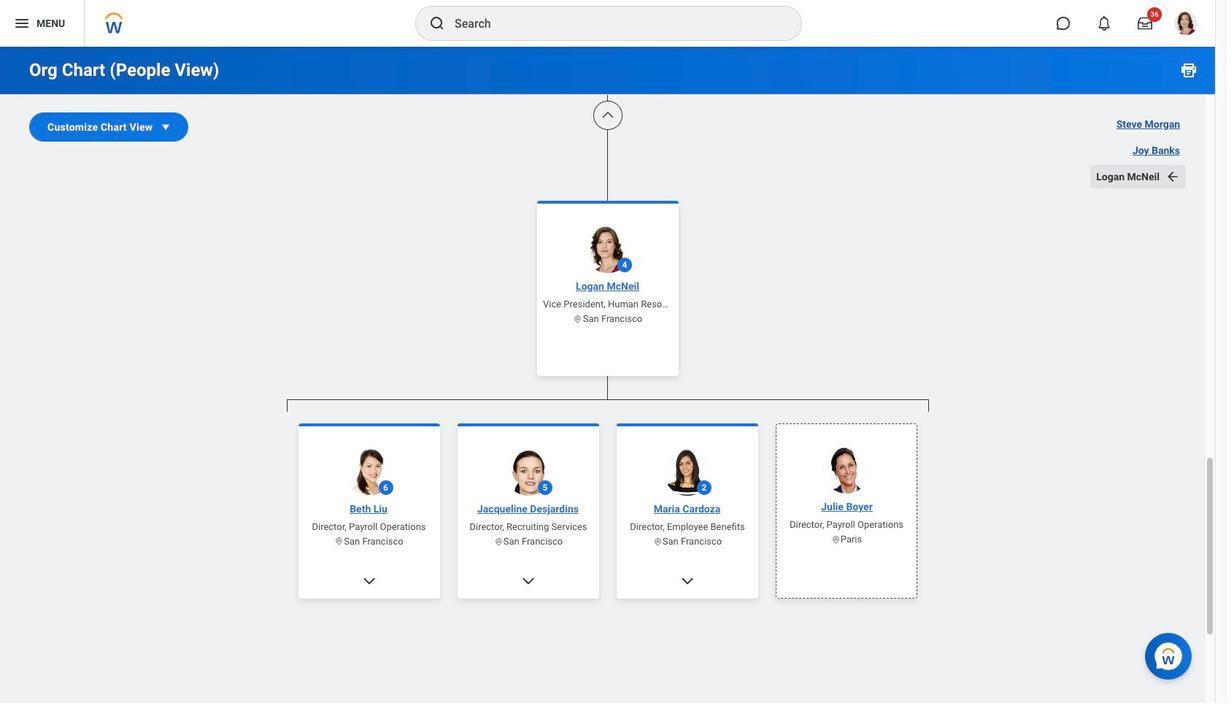 Task type: locate. For each thing, give the bounding box(es) containing it.
location image
[[831, 534, 841, 544], [653, 537, 662, 546]]

chevron up image
[[600, 108, 615, 123]]

inbox large image
[[1138, 16, 1153, 31]]

caret down image
[[159, 120, 173, 134]]

profile logan mcneil image
[[1175, 12, 1198, 38]]

search image
[[429, 15, 446, 32]]

1 horizontal spatial chevron down image
[[521, 573, 536, 588]]

chevron down image for the leftmost location icon
[[362, 573, 376, 588]]

chevron down image for the middle location icon
[[521, 573, 536, 588]]

location image
[[573, 314, 583, 323], [335, 537, 344, 546], [494, 537, 503, 546]]

0 horizontal spatial location image
[[653, 537, 662, 546]]

main content
[[0, 0, 1216, 703]]

chevron down image
[[362, 573, 376, 588], [521, 573, 536, 588]]

justify image
[[13, 15, 31, 32]]

2 chevron down image from the left
[[521, 573, 536, 588]]

0 horizontal spatial chevron down image
[[362, 573, 376, 588]]

notifications large image
[[1097, 16, 1112, 31]]

1 chevron down image from the left
[[362, 573, 376, 588]]

arrow left image
[[1166, 169, 1181, 184]]



Task type: vqa. For each thing, say whether or not it's contained in the screenshot.
Cultivating a culture of belonging. org chart icon
no



Task type: describe. For each thing, give the bounding box(es) containing it.
1 horizontal spatial location image
[[831, 534, 841, 544]]

0 horizontal spatial location image
[[335, 537, 344, 546]]

1 horizontal spatial location image
[[494, 537, 503, 546]]

2 horizontal spatial location image
[[573, 314, 583, 323]]

Search Workday  search field
[[455, 7, 772, 39]]

chevron down image
[[680, 573, 695, 588]]

print org chart image
[[1181, 61, 1198, 79]]

logan mcneil, logan mcneil, 4 direct reports element
[[287, 411, 929, 703]]



